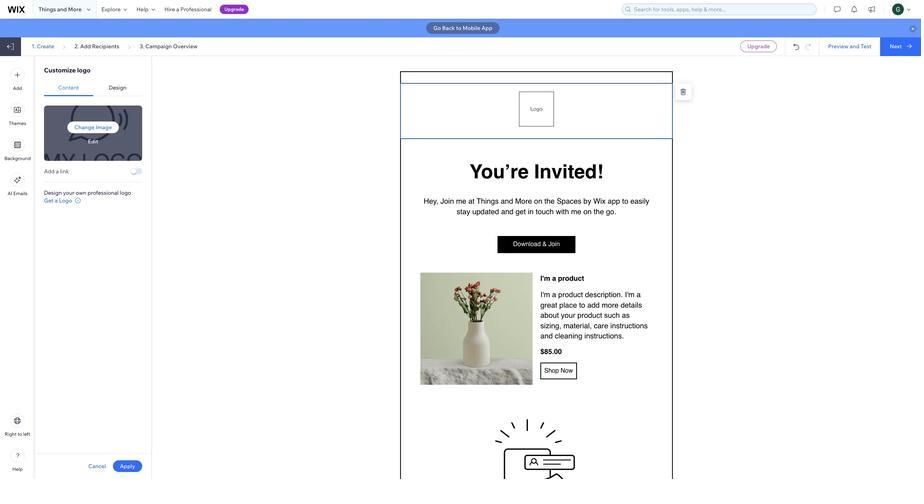 Task type: vqa. For each thing, say whether or not it's contained in the screenshot.
"Menu"
no



Task type: locate. For each thing, give the bounding box(es) containing it.
a for i'm a product
[[552, 275, 556, 283]]

0 horizontal spatial help button
[[11, 449, 25, 472]]

design inside design button
[[109, 84, 127, 91]]

to right app on the right top
[[622, 197, 629, 205]]

0 horizontal spatial join
[[441, 197, 454, 205]]

hire
[[165, 6, 175, 13]]

content
[[58, 84, 79, 91]]

1 horizontal spatial add
[[44, 168, 55, 175]]

app
[[608, 197, 620, 205]]

you're invited!
[[470, 160, 604, 183]]

preview
[[828, 43, 849, 50]]

1 horizontal spatial the
[[594, 207, 604, 216]]

to right "back"
[[456, 25, 462, 32]]

add right 2.
[[80, 43, 91, 50]]

description.
[[585, 290, 623, 299]]

add
[[588, 301, 600, 309]]

in
[[528, 207, 534, 216]]

go back to mobile app button
[[426, 22, 500, 34]]

preview and test
[[828, 43, 872, 50]]

1 vertical spatial upgrade
[[748, 43, 770, 50]]

1 vertical spatial logo
[[120, 189, 131, 196]]

about
[[541, 311, 559, 320]]

the up touch
[[545, 197, 555, 205]]

add for add a link
[[44, 168, 55, 175]]

your
[[63, 189, 74, 196], [561, 311, 576, 320]]

tab list
[[44, 80, 142, 96]]

product
[[558, 275, 584, 283], [558, 290, 583, 299], [578, 311, 602, 320]]

1 vertical spatial upgrade button
[[741, 41, 777, 52]]

add inside button
[[13, 85, 22, 91]]

0 vertical spatial logo
[[77, 66, 91, 74]]

0 vertical spatial product
[[558, 275, 584, 283]]

0 vertical spatial add
[[80, 43, 91, 50]]

download & join link
[[510, 237, 563, 252]]

you're
[[470, 160, 529, 183]]

shop now
[[544, 367, 573, 374]]

hey, join me at things and more on the spaces by wix app to easily stay updated and get in touch with me on the go.
[[424, 197, 652, 216]]

updated
[[472, 207, 499, 216]]

1 horizontal spatial on
[[584, 207, 592, 216]]

0 vertical spatial me
[[456, 197, 467, 205]]

help button left hire
[[132, 0, 160, 19]]

me left at at the right top of the page
[[456, 197, 467, 205]]

cancel
[[88, 463, 106, 470]]

to left add
[[579, 301, 585, 309]]

0 vertical spatial on
[[534, 197, 543, 205]]

help
[[137, 6, 149, 13], [12, 467, 23, 472]]

1 horizontal spatial upgrade button
[[741, 41, 777, 52]]

1 vertical spatial design
[[44, 189, 62, 196]]

a
[[176, 6, 179, 13], [56, 168, 59, 175], [55, 197, 58, 204], [552, 275, 556, 283], [552, 290, 556, 299], [637, 290, 641, 299]]

instructions.
[[585, 332, 624, 340]]

0 vertical spatial join
[[441, 197, 454, 205]]

1 horizontal spatial more
[[515, 197, 532, 205]]

easily
[[631, 197, 650, 205]]

to left left
[[18, 431, 22, 437]]

help button down right to left
[[11, 449, 25, 472]]

0 horizontal spatial logo
[[77, 66, 91, 74]]

things up create
[[39, 6, 56, 13]]

add up themes button
[[13, 85, 22, 91]]

1 vertical spatial things
[[477, 197, 499, 205]]

0 vertical spatial design
[[109, 84, 127, 91]]

0 horizontal spatial more
[[68, 6, 82, 13]]

join right &
[[549, 241, 560, 248]]

more up get on the top of the page
[[515, 197, 532, 205]]

themes
[[9, 120, 26, 126]]

add
[[80, 43, 91, 50], [13, 85, 22, 91], [44, 168, 55, 175]]

add a link
[[44, 168, 69, 175]]

help left hire
[[137, 6, 149, 13]]

join right 'hey,'
[[441, 197, 454, 205]]

ai emails button
[[8, 173, 27, 196]]

hire a professional link
[[160, 0, 216, 19]]

create
[[37, 43, 54, 50]]

a for i'm a product description. i'm a great place to add more details about your product such as sizing, material, care instructions and cleaning instructions.
[[552, 290, 556, 299]]

0 horizontal spatial design
[[44, 189, 62, 196]]

help down right to left
[[12, 467, 23, 472]]

invited!
[[534, 160, 604, 183]]

logo
[[77, 66, 91, 74], [120, 189, 131, 196]]

shop now link
[[541, 363, 576, 379]]

0 horizontal spatial upgrade button
[[220, 5, 249, 14]]

logo up content
[[77, 66, 91, 74]]

0 horizontal spatial upgrade
[[224, 6, 244, 12]]

spaces
[[557, 197, 582, 205]]

i'm
[[541, 275, 550, 283], [541, 290, 550, 299], [625, 290, 635, 299]]

0 vertical spatial upgrade button
[[220, 5, 249, 14]]

1 vertical spatial help
[[12, 467, 23, 472]]

0 horizontal spatial help
[[12, 467, 23, 472]]

more left "explore"
[[68, 6, 82, 13]]

0 vertical spatial your
[[63, 189, 74, 196]]

customize
[[44, 66, 76, 74]]

your up "logo"
[[63, 189, 74, 196]]

more
[[68, 6, 82, 13], [515, 197, 532, 205]]

hire a professional
[[165, 6, 212, 13]]

join
[[441, 197, 454, 205], [549, 241, 560, 248]]

me
[[456, 197, 467, 205], [571, 207, 582, 216]]

change
[[74, 124, 94, 131]]

things up updated
[[477, 197, 499, 205]]

instructions
[[611, 321, 648, 330]]

0 vertical spatial things
[[39, 6, 56, 13]]

explore
[[101, 6, 121, 13]]

on down 'by'
[[584, 207, 592, 216]]

upgrade
[[224, 6, 244, 12], [748, 43, 770, 50]]

1 horizontal spatial upgrade
[[748, 43, 770, 50]]

your down place
[[561, 311, 576, 320]]

design for design
[[109, 84, 127, 91]]

0 vertical spatial upgrade
[[224, 6, 244, 12]]

change image button
[[67, 122, 119, 133]]

logo right professional
[[120, 189, 131, 196]]

change image
[[74, 124, 112, 131]]

0 vertical spatial the
[[545, 197, 555, 205]]

on up touch
[[534, 197, 543, 205]]

1 horizontal spatial things
[[477, 197, 499, 205]]

1 horizontal spatial logo
[[120, 189, 131, 196]]

1 horizontal spatial help
[[137, 6, 149, 13]]

and
[[57, 6, 67, 13], [850, 43, 860, 50], [501, 197, 513, 205], [501, 207, 514, 216], [541, 332, 553, 340]]

0 horizontal spatial things
[[39, 6, 56, 13]]

2 vertical spatial product
[[578, 311, 602, 320]]

get a logo
[[44, 197, 72, 204]]

1 vertical spatial more
[[515, 197, 532, 205]]

1 vertical spatial join
[[549, 241, 560, 248]]

touch
[[536, 207, 554, 216]]

1 horizontal spatial your
[[561, 311, 576, 320]]

0 vertical spatial more
[[68, 6, 82, 13]]

download
[[513, 241, 541, 248]]

2 horizontal spatial add
[[80, 43, 91, 50]]

1 vertical spatial your
[[561, 311, 576, 320]]

product for i'm a product
[[558, 275, 584, 283]]

0 horizontal spatial add
[[13, 85, 22, 91]]

apply
[[120, 463, 135, 470]]

1 vertical spatial add
[[13, 85, 22, 91]]

me down spaces
[[571, 207, 582, 216]]

0 vertical spatial help button
[[132, 0, 160, 19]]

the down wix
[[594, 207, 604, 216]]

2 vertical spatial add
[[44, 168, 55, 175]]

$85.00
[[541, 348, 562, 356]]

apply button
[[113, 461, 142, 472]]

1 horizontal spatial design
[[109, 84, 127, 91]]

download & join
[[513, 241, 560, 248]]

1 vertical spatial product
[[558, 290, 583, 299]]

such
[[604, 311, 620, 320]]

mobile
[[463, 25, 481, 32]]

1 vertical spatial me
[[571, 207, 582, 216]]

right to left button
[[5, 414, 30, 437]]

upgrade button
[[220, 5, 249, 14], [741, 41, 777, 52]]

add left link
[[44, 168, 55, 175]]



Task type: describe. For each thing, give the bounding box(es) containing it.
get
[[44, 197, 53, 204]]

0 horizontal spatial your
[[63, 189, 74, 196]]

edit
[[88, 138, 98, 145]]

2.
[[75, 43, 79, 50]]

things inside hey, join me at things and more on the spaces by wix app to easily stay updated and get in touch with me on the go.
[[477, 197, 499, 205]]

left
[[23, 431, 30, 437]]

shop
[[544, 367, 559, 374]]

ai emails
[[8, 191, 27, 196]]

product for i'm a product description. i'm a great place to add more details about your product such as sizing, material, care instructions and cleaning instructions.
[[558, 290, 583, 299]]

0 horizontal spatial the
[[545, 197, 555, 205]]

Search for tools, apps, help & more... field
[[632, 4, 814, 15]]

link
[[60, 168, 69, 175]]

content button
[[44, 80, 93, 96]]

3. campaign overview
[[140, 43, 198, 50]]

i'm a product
[[541, 275, 584, 283]]

ai
[[8, 191, 12, 196]]

to inside i'm a product description. i'm a great place to add more details about your product such as sizing, material, care instructions and cleaning instructions.
[[579, 301, 585, 309]]

1 vertical spatial help button
[[11, 449, 25, 472]]

more
[[602, 301, 619, 309]]

material,
[[564, 321, 592, 330]]

i'm for i'm a product description. i'm a great place to add more details about your product such as sizing, material, care instructions and cleaning instructions.
[[541, 290, 550, 299]]

get
[[516, 207, 526, 216]]

i'm for i'm a product
[[541, 275, 550, 283]]

go back to mobile app
[[433, 25, 493, 32]]

a for hire a professional
[[176, 6, 179, 13]]

design button
[[93, 80, 142, 96]]

sizing,
[[541, 321, 562, 330]]

0 horizontal spatial me
[[456, 197, 467, 205]]

to inside button
[[18, 431, 22, 437]]

right
[[5, 431, 17, 437]]

with
[[556, 207, 569, 216]]

edit button
[[88, 138, 98, 145]]

things and more
[[39, 6, 82, 13]]

0 vertical spatial help
[[137, 6, 149, 13]]

by
[[584, 197, 592, 205]]

recipients
[[92, 43, 119, 50]]

2. add recipients link
[[75, 43, 119, 50]]

back
[[442, 25, 455, 32]]

to inside hey, join me at things and more on the spaces by wix app to easily stay updated and get in touch with me on the go.
[[622, 197, 629, 205]]

join inside hey, join me at things and more on the spaces by wix app to easily stay updated and get in touch with me on the go.
[[441, 197, 454, 205]]

app
[[482, 25, 493, 32]]

now
[[561, 367, 573, 374]]

design for design your own professional logo
[[44, 189, 62, 196]]

a for get a logo
[[55, 197, 58, 204]]

your inside i'm a product description. i'm a great place to add more details about your product such as sizing, material, care instructions and cleaning instructions.
[[561, 311, 576, 320]]

go.
[[606, 207, 617, 216]]

3. campaign overview link
[[140, 43, 198, 50]]

a for add a link
[[56, 168, 59, 175]]

add button
[[11, 68, 25, 91]]

i'm a product description. i'm a great place to add more details about your product such as sizing, material, care instructions and cleaning instructions.
[[541, 290, 650, 340]]

hey,
[[424, 197, 439, 205]]

1.
[[32, 43, 36, 50]]

go
[[433, 25, 441, 32]]

own
[[76, 189, 86, 196]]

go back to mobile app alert
[[0, 19, 921, 37]]

emails
[[13, 191, 27, 196]]

1 horizontal spatial join
[[549, 241, 560, 248]]

care
[[594, 321, 608, 330]]

cleaning
[[555, 332, 583, 340]]

2. add recipients
[[75, 43, 119, 50]]

upgrade for rightmost the upgrade button
[[748, 43, 770, 50]]

themes button
[[9, 103, 26, 126]]

add for add
[[13, 85, 22, 91]]

details
[[621, 301, 642, 309]]

overview
[[173, 43, 198, 50]]

image
[[96, 124, 112, 131]]

test
[[861, 43, 872, 50]]

1. create link
[[32, 43, 54, 50]]

upgrade for leftmost the upgrade button
[[224, 6, 244, 12]]

design your own professional logo
[[44, 189, 131, 196]]

right to left
[[5, 431, 30, 437]]

background
[[4, 156, 31, 161]]

next button
[[880, 37, 921, 56]]

more inside hey, join me at things and more on the spaces by wix app to easily stay updated and get in touch with me on the go.
[[515, 197, 532, 205]]

professional
[[180, 6, 212, 13]]

place
[[560, 301, 577, 309]]

1 vertical spatial the
[[594, 207, 604, 216]]

at
[[469, 197, 475, 205]]

stay
[[457, 207, 470, 216]]

1 horizontal spatial me
[[571, 207, 582, 216]]

to inside button
[[456, 25, 462, 32]]

background button
[[4, 138, 31, 161]]

logo
[[59, 197, 72, 204]]

&
[[543, 241, 547, 248]]

1 horizontal spatial help button
[[132, 0, 160, 19]]

as
[[622, 311, 630, 320]]

tab list containing content
[[44, 80, 142, 96]]

1 vertical spatial on
[[584, 207, 592, 216]]

get a logo button
[[44, 197, 81, 204]]

customize logo
[[44, 66, 91, 74]]

campaign
[[146, 43, 172, 50]]

next
[[890, 43, 902, 50]]

cancel button
[[88, 463, 106, 470]]

great
[[541, 301, 557, 309]]

and inside i'm a product description. i'm a great place to add more details about your product such as sizing, material, care instructions and cleaning instructions.
[[541, 332, 553, 340]]

0 horizontal spatial on
[[534, 197, 543, 205]]

professional
[[88, 189, 119, 196]]

3.
[[140, 43, 144, 50]]

wix
[[594, 197, 606, 205]]



